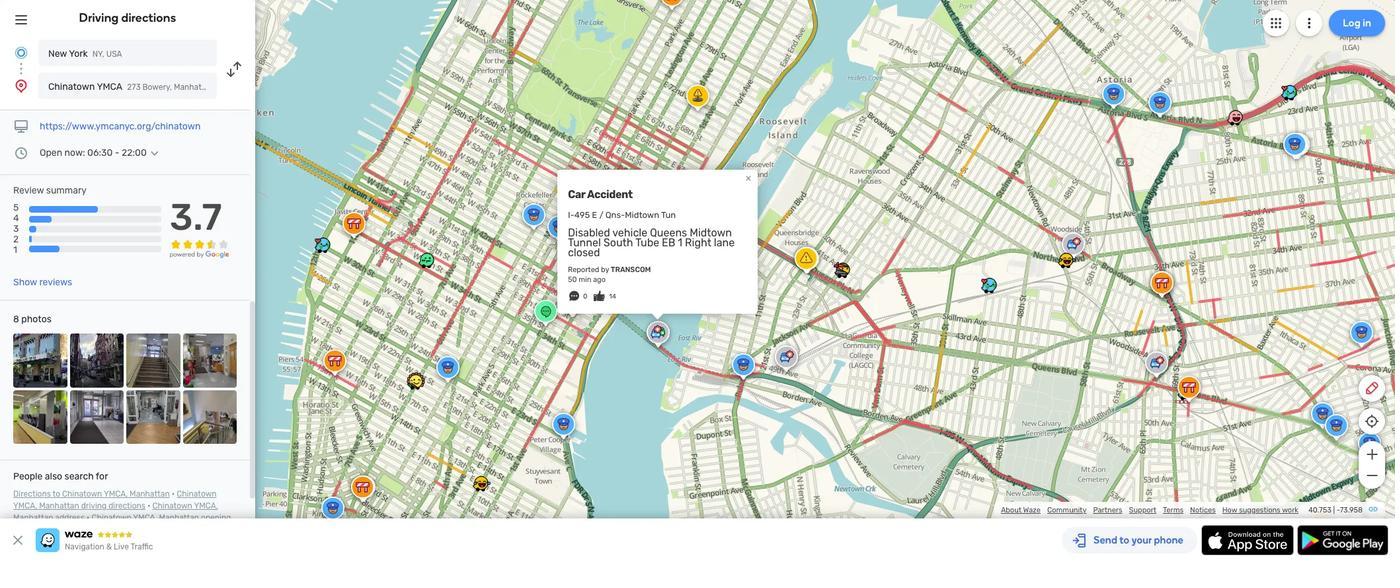 Task type: describe. For each thing, give the bounding box(es) containing it.
reviews
[[39, 277, 72, 288]]

waze
[[1023, 507, 1041, 515]]

manhattan for chinatown ymca, manhattan address
[[13, 514, 53, 523]]

ny,
[[92, 50, 104, 59]]

lane
[[714, 237, 735, 249]]

qns-
[[606, 210, 625, 220]]

usa
[[106, 50, 122, 59]]

4
[[13, 213, 19, 224]]

transcom
[[611, 266, 651, 274]]

chinatown for chinatown ymca, manhattan driving directions
[[177, 490, 217, 499]]

73.958
[[1340, 507, 1363, 515]]

also
[[45, 472, 62, 483]]

ymca, up the chinatown ymca, manhattan address
[[104, 490, 128, 499]]

image 1 of chinatown ymca, manhattan image
[[13, 334, 67, 388]]

i-
[[568, 210, 575, 220]]

reported
[[568, 266, 599, 274]]

50
[[568, 276, 577, 284]]

review summary
[[13, 185, 87, 196]]

how
[[1223, 507, 1238, 515]]

0
[[583, 293, 587, 301]]

image 3 of chinatown ymca, manhattan image
[[126, 334, 180, 388]]

new
[[48, 48, 67, 60]]

|
[[1333, 507, 1335, 515]]

to
[[53, 490, 60, 499]]

live
[[114, 543, 129, 552]]

york
[[69, 48, 88, 60]]

summary
[[46, 185, 87, 196]]

partners
[[1093, 507, 1123, 515]]

eb
[[662, 237, 675, 249]]

people
[[13, 472, 43, 483]]

how suggestions work link
[[1223, 507, 1299, 515]]

link image
[[1368, 505, 1379, 515]]

chinatown for chinatown ymca 273 bowery, manhattan, united states
[[48, 81, 95, 93]]

community link
[[1047, 507, 1087, 515]]

directions to chinatown ymca, manhattan link
[[13, 490, 170, 499]]

ymca, for address
[[194, 502, 218, 511]]

image 8 of chinatown ymca, manhattan image
[[183, 391, 237, 444]]

current location image
[[13, 45, 29, 61]]

closed
[[568, 247, 600, 259]]

terms
[[1163, 507, 1184, 515]]

chevron down image
[[147, 148, 163, 159]]

https://www.ymcanyc.org/chinatown
[[40, 121, 201, 132]]

states
[[244, 83, 268, 92]]

ymca, for driving
[[13, 502, 37, 511]]

chinatown ymca, manhattan opening hours link
[[13, 514, 231, 535]]

show reviews
[[13, 277, 72, 288]]

review
[[13, 185, 44, 196]]

0 vertical spatial -
[[115, 147, 119, 159]]

× link
[[743, 172, 755, 184]]

273
[[127, 83, 141, 92]]

open now: 06:30 - 22:00 button
[[40, 147, 163, 159]]

2
[[13, 234, 19, 246]]

zoom out image
[[1364, 468, 1380, 484]]

/
[[599, 210, 604, 220]]

manhattan for chinatown ymca, manhattan opening hours
[[159, 514, 199, 523]]

community
[[1047, 507, 1087, 515]]

support link
[[1129, 507, 1157, 515]]

https://www.ymcanyc.org/chinatown link
[[40, 121, 201, 132]]

suggestions
[[1239, 507, 1281, 515]]

navigation & live traffic
[[65, 543, 153, 552]]

about waze community partners support terms notices how suggestions work
[[1001, 507, 1299, 515]]

open now: 06:30 - 22:00
[[40, 147, 147, 159]]

work
[[1282, 507, 1299, 515]]

notices
[[1190, 507, 1216, 515]]

address
[[55, 514, 85, 523]]

3
[[13, 224, 19, 235]]

opening
[[201, 514, 231, 523]]

directions to chinatown ymca, manhattan
[[13, 490, 170, 499]]

by
[[601, 266, 609, 274]]

e
[[592, 210, 597, 220]]

1 inside 5 4 3 2 1
[[13, 245, 17, 256]]

1 horizontal spatial -
[[1337, 507, 1340, 515]]

photos
[[21, 314, 51, 325]]

image 6 of chinatown ymca, manhattan image
[[70, 391, 124, 444]]

i-495 e / qns-midtown tun
[[568, 210, 676, 220]]

queens
[[650, 227, 687, 239]]

tun
[[661, 210, 676, 220]]



Task type: vqa. For each thing, say whether or not it's contained in the screenshot.
location icon on the top
yes



Task type: locate. For each thing, give the bounding box(es) containing it.
8 photos
[[13, 314, 51, 325]]

for
[[96, 472, 108, 483]]

min
[[579, 276, 591, 284]]

chinatown ymca, manhattan driving directions link
[[13, 490, 217, 511]]

0 vertical spatial midtown
[[625, 210, 659, 220]]

disabled
[[568, 227, 610, 239]]

-
[[115, 147, 119, 159], [1337, 507, 1340, 515]]

midtown inside disabled vehicle queens midtown tunnel south tube eb 1 right lane closed reported by transcom 50 min ago
[[690, 227, 732, 239]]

×
[[746, 172, 752, 184]]

14
[[609, 293, 616, 301]]

image 4 of chinatown ymca, manhattan image
[[183, 334, 237, 388]]

computer image
[[13, 119, 29, 135]]

chinatown ymca, manhattan address link
[[13, 502, 218, 523]]

now:
[[65, 147, 85, 159]]

manhattan inside the chinatown ymca, manhattan address
[[13, 514, 53, 523]]

ymca,
[[104, 490, 128, 499], [13, 502, 37, 511], [194, 502, 218, 511], [133, 514, 157, 523]]

tube
[[636, 237, 659, 249]]

tunnel
[[568, 237, 601, 249]]

- right the |
[[1337, 507, 1340, 515]]

midtown up vehicle
[[625, 210, 659, 220]]

1 vertical spatial -
[[1337, 507, 1340, 515]]

clock image
[[13, 145, 29, 161]]

1 vertical spatial midtown
[[690, 227, 732, 239]]

x image
[[10, 533, 26, 549]]

0 horizontal spatial midtown
[[625, 210, 659, 220]]

driving
[[79, 11, 119, 25]]

manhattan up 'hours'
[[13, 514, 53, 523]]

ymca, down directions
[[13, 502, 37, 511]]

&
[[106, 543, 112, 552]]

40.753 | -73.958
[[1309, 507, 1363, 515]]

right
[[685, 237, 712, 249]]

driving directions
[[79, 11, 176, 25]]

manhattan left opening
[[159, 514, 199, 523]]

bowery,
[[143, 83, 172, 92]]

1 horizontal spatial midtown
[[690, 227, 732, 239]]

chinatown ymca, manhattan opening hours
[[13, 514, 231, 535]]

chinatown inside chinatown ymca, manhattan opening hours
[[92, 514, 131, 523]]

ymca, inside chinatown ymca, manhattan driving directions
[[13, 502, 37, 511]]

chinatown down york
[[48, 81, 95, 93]]

manhattan,
[[174, 83, 216, 92]]

manhattan up chinatown ymca, manhattan address link
[[130, 490, 170, 499]]

image 7 of chinatown ymca, manhattan image
[[126, 391, 180, 444]]

open
[[40, 147, 62, 159]]

ymca
[[97, 81, 122, 93]]

manhattan inside chinatown ymca, manhattan driving directions
[[39, 502, 79, 511]]

image 2 of chinatown ymca, manhattan image
[[70, 334, 124, 388]]

midtown right queens in the left top of the page
[[690, 227, 732, 239]]

accident
[[587, 188, 633, 201]]

1 down 3 on the top left of page
[[13, 245, 17, 256]]

chinatown for chinatown ymca, manhattan address
[[152, 502, 192, 511]]

1 vertical spatial directions
[[109, 502, 145, 511]]

8
[[13, 314, 19, 325]]

06:30
[[87, 147, 113, 159]]

hours
[[13, 526, 34, 535]]

chinatown ymca 273 bowery, manhattan, united states
[[48, 81, 268, 93]]

car accident
[[568, 188, 633, 201]]

pencil image
[[1364, 381, 1380, 397]]

chinatown up driving
[[62, 490, 102, 499]]

support
[[1129, 507, 1157, 515]]

disabled vehicle queens midtown tunnel south tube eb 1 right lane closed reported by transcom 50 min ago
[[568, 227, 735, 284]]

chinatown up traffic
[[152, 502, 192, 511]]

partners link
[[1093, 507, 1123, 515]]

1 right eb
[[678, 237, 683, 249]]

driving
[[81, 502, 107, 511]]

chinatown ymca, manhattan driving directions
[[13, 490, 217, 511]]

manhattan for chinatown ymca, manhattan driving directions
[[39, 502, 79, 511]]

1
[[678, 237, 683, 249], [13, 245, 17, 256]]

ymca, up opening
[[194, 502, 218, 511]]

about waze link
[[1001, 507, 1041, 515]]

ymca, inside the chinatown ymca, manhattan address
[[194, 502, 218, 511]]

5 4 3 2 1
[[13, 202, 19, 256]]

manhattan down to
[[39, 502, 79, 511]]

22:00
[[122, 147, 147, 159]]

ymca, for opening
[[133, 514, 157, 523]]

ymca, inside chinatown ymca, manhattan opening hours
[[133, 514, 157, 523]]

zoom in image
[[1364, 447, 1380, 463]]

0 horizontal spatial -
[[115, 147, 119, 159]]

chinatown for chinatown ymca, manhattan opening hours
[[92, 514, 131, 523]]

terms link
[[1163, 507, 1184, 515]]

chinatown up opening
[[177, 490, 217, 499]]

ymca, up traffic
[[133, 514, 157, 523]]

0 horizontal spatial 1
[[13, 245, 17, 256]]

vehicle
[[613, 227, 647, 239]]

5
[[13, 202, 19, 214]]

3.7
[[170, 196, 222, 239]]

location image
[[13, 78, 29, 94]]

directions
[[121, 11, 176, 25], [109, 502, 145, 511]]

about
[[1001, 507, 1022, 515]]

495
[[574, 210, 590, 220]]

car
[[568, 188, 586, 201]]

0 vertical spatial directions
[[121, 11, 176, 25]]

chinatown
[[48, 81, 95, 93], [62, 490, 102, 499], [177, 490, 217, 499], [152, 502, 192, 511], [92, 514, 131, 523]]

united
[[218, 83, 242, 92]]

chinatown ymca, manhattan address
[[13, 502, 218, 523]]

show
[[13, 277, 37, 288]]

1 inside disabled vehicle queens midtown tunnel south tube eb 1 right lane closed reported by transcom 50 min ago
[[678, 237, 683, 249]]

new york ny, usa
[[48, 48, 122, 60]]

40.753
[[1309, 507, 1332, 515]]

manhattan inside chinatown ymca, manhattan opening hours
[[159, 514, 199, 523]]

manhattan
[[130, 490, 170, 499], [39, 502, 79, 511], [13, 514, 53, 523], [159, 514, 199, 523]]

chinatown inside the chinatown ymca, manhattan address
[[152, 502, 192, 511]]

directions
[[13, 490, 51, 499]]

south
[[604, 237, 633, 249]]

directions right driving
[[121, 11, 176, 25]]

traffic
[[131, 543, 153, 552]]

directions up chinatown ymca, manhattan opening hours
[[109, 502, 145, 511]]

chinatown down chinatown ymca, manhattan driving directions
[[92, 514, 131, 523]]

search
[[64, 472, 94, 483]]

directions inside chinatown ymca, manhattan driving directions
[[109, 502, 145, 511]]

chinatown inside chinatown ymca, manhattan driving directions
[[177, 490, 217, 499]]

navigation
[[65, 543, 104, 552]]

image 5 of chinatown ymca, manhattan image
[[13, 391, 67, 444]]

1 horizontal spatial 1
[[678, 237, 683, 249]]

people also search for
[[13, 472, 108, 483]]

ago
[[593, 276, 606, 284]]

- left 22:00
[[115, 147, 119, 159]]



